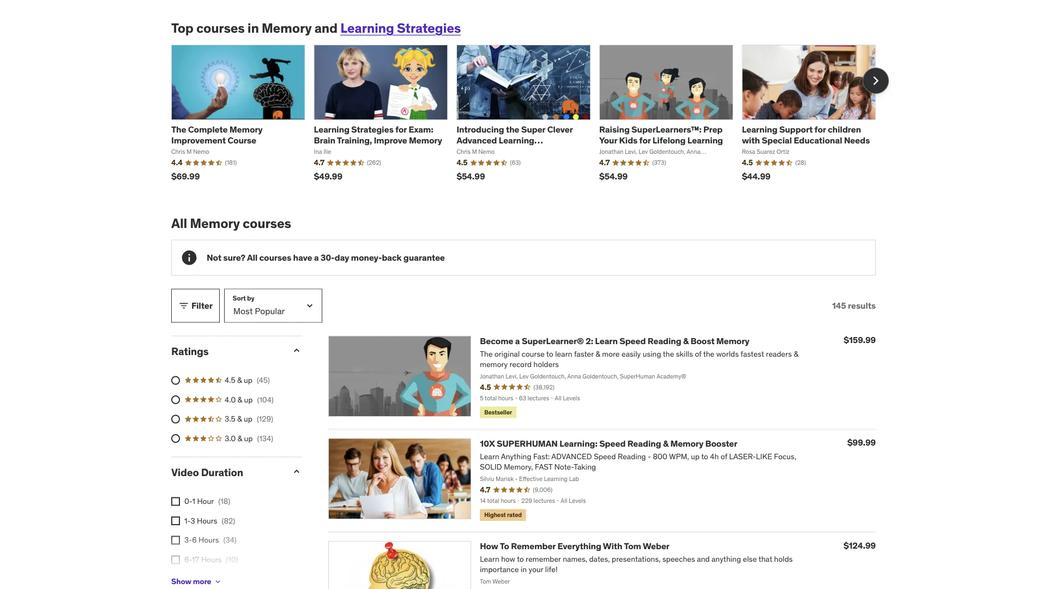 Task type: describe. For each thing, give the bounding box(es) containing it.
everything
[[558, 540, 601, 552]]

up for 4.5 & up
[[244, 375, 252, 385]]

learning inside learning strategies for exam: brain training, improve memory
[[314, 124, 350, 135]]

training,
[[337, 134, 372, 146]]

6
[[192, 535, 197, 545]]

learning:
[[560, 438, 598, 449]]

memory right boost
[[716, 335, 750, 346]]

the
[[506, 124, 519, 135]]

4.0 & up (104)
[[225, 395, 274, 404]]

more
[[193, 577, 211, 586]]

become
[[480, 335, 513, 346]]

xsmall image for 1-
[[171, 517, 180, 525]]

4.0
[[225, 395, 236, 404]]

6-
[[184, 555, 192, 564]]

have
[[293, 252, 312, 263]]

raising
[[599, 124, 630, 135]]

for for exam:
[[395, 124, 407, 135]]

improvement
[[171, 134, 226, 146]]

results
[[848, 300, 876, 311]]

money-
[[351, 252, 382, 263]]

(18)
[[218, 496, 230, 506]]

strategies inside learning strategies for exam: brain training, improve memory
[[351, 124, 394, 135]]

ratings button
[[171, 344, 283, 358]]

prep
[[704, 124, 723, 135]]

how to remember everything with tom weber
[[480, 540, 670, 552]]

not sure? all courses have a 30-day money-back guarantee
[[207, 252, 445, 263]]

small image
[[178, 300, 189, 311]]

introducing the super clever advanced learning method(scalm)
[[457, 124, 573, 156]]

learning inside raising superlearners™: prep your kids for lifelong learning
[[688, 134, 723, 146]]

(45)
[[257, 375, 270, 385]]

learning support for children with special educational needs
[[742, 124, 870, 146]]

0-1 hour (18)
[[184, 496, 230, 506]]

1 vertical spatial speed
[[599, 438, 626, 449]]

xsmall image for 3-
[[171, 536, 180, 545]]

10x
[[480, 438, 495, 449]]

6-17 hours (10)
[[184, 555, 238, 564]]

educational
[[794, 134, 842, 146]]

& for 4.5 & up (45)
[[237, 375, 242, 385]]

top courses in memory and learning strategies
[[171, 20, 461, 36]]

small image for ratings
[[291, 345, 302, 356]]

raising superlearners™: prep your kids for lifelong learning
[[599, 124, 723, 146]]

day
[[335, 252, 349, 263]]

145 results status
[[832, 300, 876, 311]]

small image for video duration
[[291, 466, 302, 477]]

learn
[[595, 335, 618, 346]]

video duration
[[171, 466, 243, 479]]

memory left booster
[[670, 438, 704, 449]]

show more button
[[171, 571, 222, 589]]

learning support for children with special educational needs link
[[742, 124, 870, 146]]

learning strategies for exam: brain training, improve memory
[[314, 124, 442, 146]]

1
[[192, 496, 195, 506]]

0 horizontal spatial all
[[171, 215, 187, 231]]

top
[[171, 20, 194, 36]]

support
[[779, 124, 813, 135]]

3.5 & up (129)
[[225, 414, 273, 424]]

& for 3.0 & up (134)
[[238, 433, 242, 443]]

lifelong
[[653, 134, 686, 146]]

superhuman
[[497, 438, 558, 449]]

improve
[[374, 134, 407, 146]]

3.5
[[225, 414, 235, 424]]

with
[[603, 540, 623, 552]]

$99.99
[[847, 437, 876, 448]]

sure?
[[223, 252, 245, 263]]

3.0 & up (134)
[[225, 433, 273, 443]]

17+
[[184, 574, 196, 584]]

3-6 hours (34)
[[184, 535, 237, 545]]

advanced
[[457, 134, 497, 146]]

filter button
[[171, 289, 220, 323]]

1 horizontal spatial a
[[515, 335, 520, 346]]

introducing the super clever advanced learning method(scalm) link
[[457, 124, 573, 156]]

hours right the '17+' at the bottom of page
[[198, 574, 219, 584]]

the
[[171, 124, 186, 135]]

(129)
[[257, 414, 273, 424]]

super
[[521, 124, 546, 135]]

xsmall image inside show more "button"
[[213, 577, 222, 586]]

xsmall image for 6-
[[171, 555, 180, 564]]

1-3 hours (82)
[[184, 516, 235, 526]]

method(scalm)
[[457, 145, 523, 156]]



Task type: vqa. For each thing, say whether or not it's contained in the screenshot.
Filter button
yes



Task type: locate. For each thing, give the bounding box(es) containing it.
xsmall image right the more
[[213, 577, 222, 586]]

1 horizontal spatial all
[[247, 252, 258, 263]]

courses left have
[[259, 252, 291, 263]]

145
[[832, 300, 846, 311]]

memory inside learning strategies for exam: brain training, improve memory
[[409, 134, 442, 146]]

0 vertical spatial xsmall image
[[171, 497, 180, 506]]

small image
[[291, 345, 302, 356], [291, 466, 302, 477]]

courses left in
[[196, 20, 245, 36]]

not
[[207, 252, 221, 263]]

memory right in
[[262, 20, 312, 36]]

0-
[[184, 496, 192, 506]]

with
[[742, 134, 760, 146]]

all memory courses
[[171, 215, 291, 231]]

next image
[[867, 72, 885, 90]]

1 vertical spatial small image
[[291, 466, 302, 477]]

remember
[[511, 540, 556, 552]]

0 vertical spatial a
[[314, 252, 319, 263]]

1 vertical spatial xsmall image
[[171, 555, 180, 564]]

1 xsmall image from the top
[[171, 497, 180, 506]]

in
[[248, 20, 259, 36]]

exam:
[[409, 124, 433, 135]]

hours for 6-17 hours
[[201, 555, 222, 564]]

1 up from the top
[[244, 375, 252, 385]]

10x superhuman learning: speed reading & memory booster
[[480, 438, 738, 449]]

xsmall image left 0-
[[171, 497, 180, 506]]

for inside learning strategies for exam: brain training, improve memory
[[395, 124, 407, 135]]

hours for 1-3 hours
[[197, 516, 217, 526]]

1-
[[184, 516, 191, 526]]

2 small image from the top
[[291, 466, 302, 477]]

learning inside introducing the super clever advanced learning method(scalm)
[[499, 134, 534, 146]]

become a superlearner® 2: learn speed reading & boost memory link
[[480, 335, 750, 346]]

booster
[[705, 438, 738, 449]]

hours right 6
[[199, 535, 219, 545]]

up for 3.0 & up
[[244, 433, 253, 443]]

0 vertical spatial strategies
[[397, 20, 461, 36]]

30-
[[321, 252, 335, 263]]

4.5
[[225, 375, 235, 385]]

learning inside 'learning support for children with special educational needs'
[[742, 124, 778, 135]]

memory inside the complete memory improvement course
[[230, 124, 263, 135]]

$159.99
[[844, 334, 876, 346]]

learning strategies link
[[340, 20, 461, 36]]

a
[[314, 252, 319, 263], [515, 335, 520, 346]]

video
[[171, 466, 199, 479]]

(34)
[[223, 535, 237, 545]]

how
[[480, 540, 498, 552]]

tom
[[624, 540, 641, 552]]

(82)
[[222, 516, 235, 526]]

xsmall image left 3-
[[171, 536, 180, 545]]

17
[[192, 555, 199, 564]]

xsmall image
[[171, 536, 180, 545], [171, 555, 180, 564], [213, 577, 222, 586]]

xsmall image left 6-
[[171, 555, 180, 564]]

1 horizontal spatial strategies
[[397, 20, 461, 36]]

for
[[395, 124, 407, 135], [815, 124, 826, 135], [639, 134, 651, 146]]

hour
[[197, 496, 214, 506]]

0 horizontal spatial strategies
[[351, 124, 394, 135]]

up left (129)
[[244, 414, 252, 424]]

memory right "complete"
[[230, 124, 263, 135]]

up for 3.5 & up
[[244, 414, 252, 424]]

1 horizontal spatial for
[[639, 134, 651, 146]]

up left (104)
[[244, 395, 253, 404]]

0 vertical spatial speed
[[620, 335, 646, 346]]

(134)
[[257, 433, 273, 443]]

up left (45)
[[244, 375, 252, 385]]

xsmall image
[[171, 497, 180, 506], [171, 517, 180, 525]]

needs
[[844, 134, 870, 146]]

introducing
[[457, 124, 504, 135]]

children
[[828, 124, 861, 135]]

memory right the improve
[[409, 134, 442, 146]]

courses up sure?
[[243, 215, 291, 231]]

the complete memory improvement course link
[[171, 124, 263, 146]]

0 vertical spatial small image
[[291, 345, 302, 356]]

up for 4.0 & up
[[244, 395, 253, 404]]

carousel element
[[171, 45, 889, 189]]

hours for 3-6 hours
[[199, 535, 219, 545]]

for for children
[[815, 124, 826, 135]]

(10)
[[226, 555, 238, 564]]

back
[[382, 252, 402, 263]]

up left (134) on the left bottom of the page
[[244, 433, 253, 443]]

& for 4.0 & up (104)
[[238, 395, 242, 404]]

2 up from the top
[[244, 395, 253, 404]]

0 vertical spatial reading
[[648, 335, 681, 346]]

superlearners™:
[[632, 124, 702, 135]]

0 vertical spatial courses
[[196, 20, 245, 36]]

how to remember everything with tom weber link
[[480, 540, 670, 552]]

&
[[683, 335, 689, 346], [237, 375, 242, 385], [238, 395, 242, 404], [237, 414, 242, 424], [238, 433, 242, 443], [663, 438, 669, 449]]

2 vertical spatial xsmall image
[[213, 577, 222, 586]]

a right become
[[515, 335, 520, 346]]

special
[[762, 134, 792, 146]]

to
[[500, 540, 509, 552]]

0 vertical spatial all
[[171, 215, 187, 231]]

for left exam:
[[395, 124, 407, 135]]

1 vertical spatial courses
[[243, 215, 291, 231]]

ratings
[[171, 344, 209, 358]]

guarantee
[[404, 252, 445, 263]]

0 vertical spatial xsmall image
[[171, 536, 180, 545]]

0 horizontal spatial a
[[314, 252, 319, 263]]

4.5 & up (45)
[[225, 375, 270, 385]]

1 vertical spatial xsmall image
[[171, 517, 180, 525]]

2 vertical spatial courses
[[259, 252, 291, 263]]

boost
[[691, 335, 715, 346]]

1 small image from the top
[[291, 345, 302, 356]]

1 vertical spatial reading
[[628, 438, 661, 449]]

2 horizontal spatial for
[[815, 124, 826, 135]]

1 vertical spatial a
[[515, 335, 520, 346]]

1 vertical spatial strategies
[[351, 124, 394, 135]]

3-
[[184, 535, 192, 545]]

3.0
[[225, 433, 236, 443]]

complete
[[188, 124, 228, 135]]

superlearner®
[[522, 335, 584, 346]]

for left children
[[815, 124, 826, 135]]

duration
[[201, 466, 243, 479]]

& for 3.5 & up (129)
[[237, 414, 242, 424]]

145 results
[[832, 300, 876, 311]]

your
[[599, 134, 617, 146]]

video duration button
[[171, 466, 283, 479]]

course
[[228, 134, 256, 146]]

10x superhuman learning: speed reading & memory booster link
[[480, 438, 738, 449]]

(104)
[[257, 395, 274, 404]]

weber
[[643, 540, 670, 552]]

raising superlearners™: prep your kids for lifelong learning link
[[599, 124, 723, 146]]

3 up from the top
[[244, 414, 252, 424]]

hours right 17
[[201, 555, 222, 564]]

and
[[315, 20, 338, 36]]

show
[[171, 577, 191, 586]]

filter
[[191, 300, 213, 311]]

speed right learn
[[620, 335, 646, 346]]

1 vertical spatial all
[[247, 252, 258, 263]]

for right kids
[[639, 134, 651, 146]]

17+ hours
[[184, 574, 219, 584]]

for inside raising superlearners™: prep your kids for lifelong learning
[[639, 134, 651, 146]]

2 xsmall image from the top
[[171, 517, 180, 525]]

memory up not
[[190, 215, 240, 231]]

a left 30-
[[314, 252, 319, 263]]

brain
[[314, 134, 335, 146]]

become a superlearner® 2: learn speed reading & boost memory
[[480, 335, 750, 346]]

xsmall image left 1-
[[171, 517, 180, 525]]

0 horizontal spatial for
[[395, 124, 407, 135]]

xsmall image for 0-
[[171, 497, 180, 506]]

2:
[[586, 335, 593, 346]]

for inside 'learning support for children with special educational needs'
[[815, 124, 826, 135]]

4 up from the top
[[244, 433, 253, 443]]

3
[[191, 516, 195, 526]]

kids
[[619, 134, 638, 146]]

learning strategies for exam: brain training, improve memory link
[[314, 124, 442, 146]]

speed right learning:
[[599, 438, 626, 449]]

hours right 3
[[197, 516, 217, 526]]

all
[[171, 215, 187, 231], [247, 252, 258, 263]]



